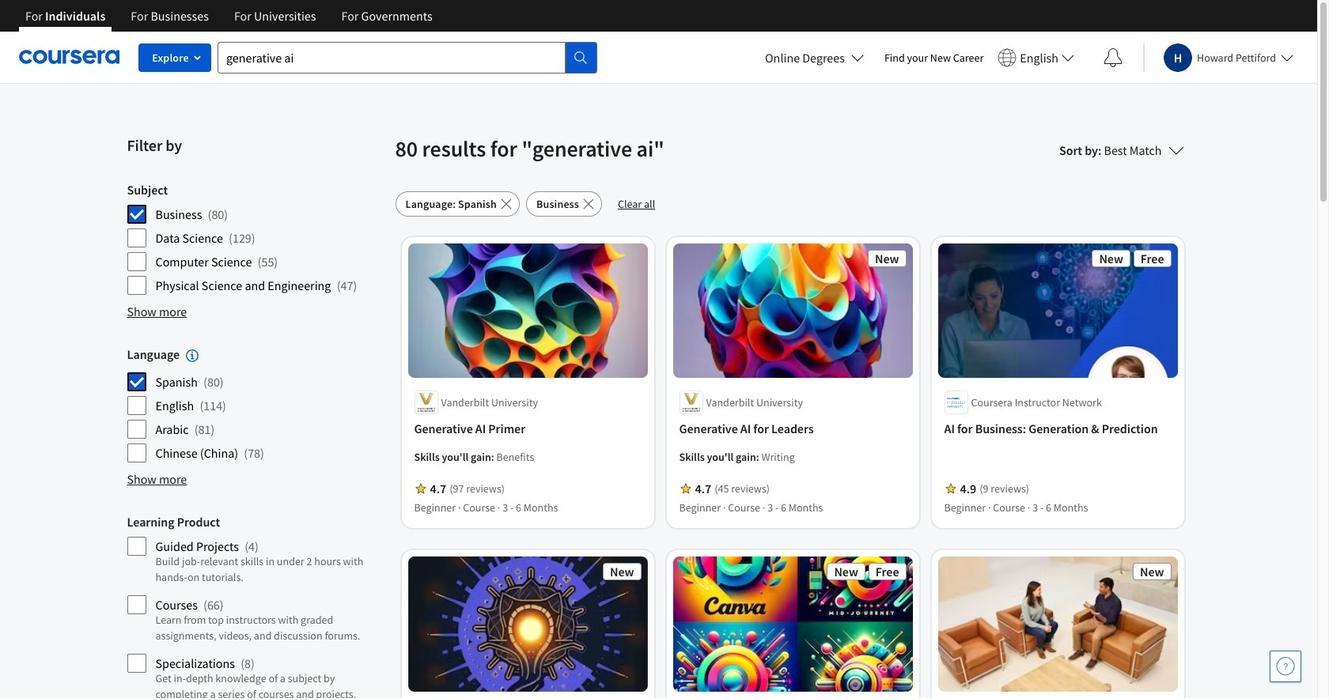 Task type: vqa. For each thing, say whether or not it's contained in the screenshot.
COURSERA image
yes



Task type: locate. For each thing, give the bounding box(es) containing it.
2 vertical spatial group
[[127, 514, 386, 699]]

0 vertical spatial group
[[127, 182, 386, 296]]

None search field
[[218, 42, 597, 73]]

3 group from the top
[[127, 514, 386, 699]]

information about this filter group image
[[186, 350, 199, 363]]

1 vertical spatial group
[[127, 347, 386, 464]]

group
[[127, 182, 386, 296], [127, 347, 386, 464], [127, 514, 386, 699]]



Task type: describe. For each thing, give the bounding box(es) containing it.
coursera image
[[19, 45, 119, 70]]

2 group from the top
[[127, 347, 386, 464]]

help center image
[[1276, 657, 1295, 676]]

1 group from the top
[[127, 182, 386, 296]]

What do you want to learn? text field
[[218, 42, 566, 73]]

banner navigation
[[13, 0, 445, 44]]



